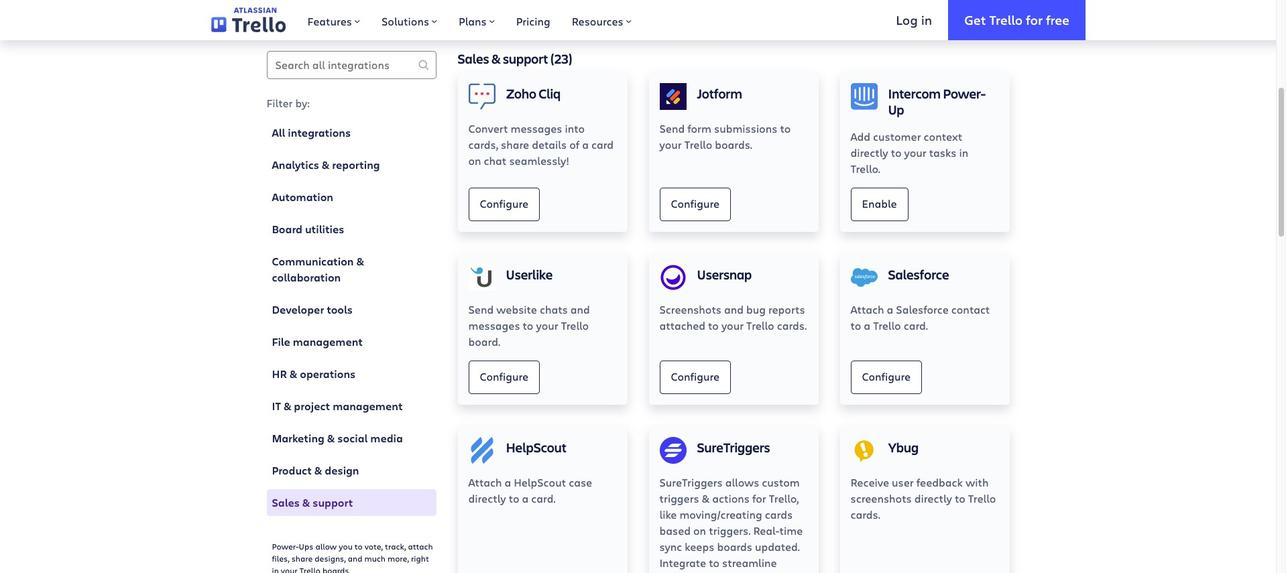 Task type: locate. For each thing, give the bounding box(es) containing it.
0 horizontal spatial sales
[[272, 496, 300, 510]]

0 horizontal spatial cards.
[[777, 319, 807, 333]]

suretriggers for suretriggers allows custom triggers & actions for trello, like moving/creating cards based on triggers. real-time sync keeps boards updated. integrate to streamline workflows, save 
[[660, 476, 723, 490]]

case
[[569, 476, 592, 490]]

0 horizontal spatial power-
[[272, 541, 299, 552]]

1 vertical spatial card.
[[531, 492, 556, 506]]

enable link
[[851, 188, 909, 221]]

0 vertical spatial cards.
[[777, 319, 807, 333]]

0 vertical spatial helpscout
[[506, 439, 567, 457]]

& left social
[[327, 431, 335, 446]]

communication & collaboration link
[[267, 248, 436, 291]]

sales
[[458, 50, 489, 68], [272, 496, 300, 510]]

0 vertical spatial in
[[921, 11, 932, 28]]

suretriggers allows custom triggers & actions for trello, like moving/creating cards based on triggers. real-time sync keeps boards updated. integrate to streamline workflows, save 
[[660, 476, 803, 574]]

support down "design"
[[313, 496, 353, 510]]

configure for salesforce
[[862, 370, 911, 384]]

1 vertical spatial on
[[694, 524, 706, 538]]

in right 'log'
[[921, 11, 932, 28]]

messages up details
[[511, 121, 562, 136]]

share inside power-ups allow you to vote, track, attach files, share designs, and much more, right in your trello boards.
[[292, 553, 313, 564]]

send for jotform
[[660, 121, 685, 136]]

enable
[[862, 197, 897, 211]]

2 horizontal spatial and
[[724, 303, 744, 317]]

trello
[[990, 11, 1023, 28], [685, 138, 713, 152], [561, 319, 589, 333], [747, 319, 775, 333], [873, 319, 901, 333], [968, 492, 996, 506], [300, 565, 321, 574]]

2 horizontal spatial directly
[[915, 492, 952, 506]]

feedback
[[917, 476, 963, 490]]

1 vertical spatial send
[[469, 303, 494, 317]]

1 horizontal spatial attach
[[851, 303, 884, 317]]

1 vertical spatial messages
[[469, 319, 520, 333]]

configure link for zoho cliq
[[469, 188, 540, 221]]

trello inside screenshots and bug reports attached to your trello cards.
[[747, 319, 775, 333]]

product & design
[[272, 464, 359, 478]]

for inside suretriggers allows custom triggers & actions for trello, like moving/creating cards based on triggers. real-time sync keeps boards updated. integrate to streamline workflows, save
[[753, 492, 767, 506]]

cards. inside receive user feedback with screenshots directly to trello cards.
[[851, 508, 881, 522]]

sales for sales & support 23
[[458, 50, 489, 68]]

1 vertical spatial in
[[960, 146, 969, 160]]

and left 'bug'
[[724, 303, 744, 317]]

1 vertical spatial attach
[[469, 476, 502, 490]]

a inside convert messages into cards, share details of a card on chat seamlessly!
[[582, 138, 589, 152]]

1 vertical spatial cards.
[[851, 508, 881, 522]]

sales & support
[[272, 496, 353, 510]]

1 horizontal spatial power-
[[943, 85, 986, 103]]

0 vertical spatial support
[[503, 50, 548, 68]]

1 vertical spatial helpscout
[[514, 476, 566, 490]]

suretriggers up allows
[[697, 439, 770, 457]]

your inside send website chats and messages to your trello board.
[[536, 319, 559, 333]]

marketing & social media link
[[267, 425, 436, 452]]

& for communication & collaboration
[[356, 254, 364, 269]]

and right chats
[[571, 303, 590, 317]]

management up social
[[333, 399, 403, 414]]

0 vertical spatial share
[[501, 138, 529, 152]]

& up moving/creating
[[702, 492, 710, 506]]

1 vertical spatial power-
[[272, 541, 299, 552]]

solutions button
[[371, 0, 448, 40]]

0 vertical spatial messages
[[511, 121, 562, 136]]

media
[[370, 431, 403, 446]]

by:
[[295, 96, 310, 110]]

1 horizontal spatial and
[[571, 303, 590, 317]]

0 horizontal spatial on
[[469, 154, 481, 168]]

all integrations
[[272, 125, 351, 140]]

& left "design"
[[314, 464, 322, 478]]

keeps
[[685, 540, 715, 554]]

helpscout left case
[[514, 476, 566, 490]]

0 vertical spatial send
[[660, 121, 685, 136]]

sales down plans
[[458, 50, 489, 68]]

1 vertical spatial share
[[292, 553, 313, 564]]

suretriggers inside suretriggers allows custom triggers & actions for trello, like moving/creating cards based on triggers. real-time sync keeps boards updated. integrate to streamline workflows, save
[[660, 476, 723, 490]]

management up operations
[[293, 335, 363, 349]]

send
[[660, 121, 685, 136], [469, 303, 494, 317]]

your inside screenshots and bug reports attached to your trello cards.
[[722, 319, 744, 333]]

support for sales & support
[[313, 496, 353, 510]]

0 vertical spatial on
[[469, 154, 481, 168]]

& inside communication & collaboration
[[356, 254, 364, 269]]

1 horizontal spatial on
[[694, 524, 706, 538]]

and inside power-ups allow you to vote, track, attach files, share designs, and much more, right in your trello boards.
[[348, 553, 363, 564]]

cards. for usersnap
[[777, 319, 807, 333]]

1 horizontal spatial boards.
[[715, 138, 753, 152]]

to inside send website chats and messages to your trello board.
[[523, 319, 534, 333]]

1 horizontal spatial share
[[501, 138, 529, 152]]

0 horizontal spatial for
[[753, 492, 767, 506]]

& right it on the bottom of the page
[[284, 399, 291, 414]]

& for marketing & social media
[[327, 431, 335, 446]]

context
[[924, 129, 963, 144]]

your inside power-ups allow you to vote, track, attach files, share designs, and much more, right in your trello boards.
[[281, 565, 298, 574]]

directly
[[851, 146, 889, 160], [469, 492, 506, 506], [915, 492, 952, 506]]

allows
[[726, 476, 760, 490]]

trello inside send website chats and messages to your trello board.
[[561, 319, 589, 333]]

configure link for usersnap
[[660, 361, 731, 394]]

for left free
[[1026, 11, 1043, 28]]

utilities
[[305, 222, 344, 237]]

to inside attach a helpscout case directly to a card.
[[509, 492, 520, 506]]

1 horizontal spatial card.
[[904, 319, 928, 333]]

send left form
[[660, 121, 685, 136]]

board.
[[469, 335, 500, 349]]

filter
[[267, 96, 293, 110]]

communication
[[272, 254, 354, 269]]

userlike
[[506, 266, 553, 284]]

1 vertical spatial boards.
[[323, 565, 351, 574]]

resources
[[572, 14, 624, 28]]

1 vertical spatial sales
[[272, 496, 300, 510]]

messages up board.
[[469, 319, 520, 333]]

details
[[532, 138, 567, 152]]

configure link
[[469, 188, 540, 221], [660, 188, 731, 221], [469, 361, 540, 394], [660, 361, 731, 394], [851, 361, 922, 394]]

1 vertical spatial support
[[313, 496, 353, 510]]

share down ups at the left
[[292, 553, 313, 564]]

power- up context
[[943, 85, 986, 103]]

2 horizontal spatial in
[[960, 146, 969, 160]]

log in link
[[880, 0, 949, 40]]

1 horizontal spatial send
[[660, 121, 685, 136]]

2 vertical spatial in
[[272, 565, 279, 574]]

0 horizontal spatial support
[[313, 496, 353, 510]]

0 vertical spatial management
[[293, 335, 363, 349]]

developer tools
[[272, 303, 353, 317]]

card.
[[904, 319, 928, 333], [531, 492, 556, 506]]

0 horizontal spatial send
[[469, 303, 494, 317]]

intercom
[[888, 85, 941, 103]]

attach inside attach a helpscout case directly to a card.
[[469, 476, 502, 490]]

on inside convert messages into cards, share details of a card on chat seamlessly!
[[469, 154, 481, 168]]

Search all integrations search field
[[267, 51, 436, 79]]

to inside add customer context directly to your tasks in trello.
[[891, 146, 902, 160]]

sales down product on the bottom of page
[[272, 496, 300, 510]]

0 vertical spatial attach
[[851, 303, 884, 317]]

in down "files,"
[[272, 565, 279, 574]]

send inside send website chats and messages to your trello board.
[[469, 303, 494, 317]]

0 vertical spatial boards.
[[715, 138, 753, 152]]

salesforce up 'attach a salesforce contact to a trello card.'
[[888, 266, 949, 284]]

23
[[555, 50, 569, 68]]

allow
[[316, 541, 337, 552]]

send inside send form submissions to your trello boards.
[[660, 121, 685, 136]]

directly inside attach a helpscout case directly to a card.
[[469, 492, 506, 506]]

file
[[272, 335, 290, 349]]

& for sales & support 23
[[492, 50, 501, 68]]

analytics
[[272, 158, 319, 172]]

attach for helpscout
[[469, 476, 502, 490]]

cards. inside screenshots and bug reports attached to your trello cards.
[[777, 319, 807, 333]]

salesforce
[[888, 266, 949, 284], [896, 303, 949, 317]]

0 vertical spatial salesforce
[[888, 266, 949, 284]]

into
[[565, 121, 585, 136]]

0 horizontal spatial attach
[[469, 476, 502, 490]]

card. inside 'attach a salesforce contact to a trello card.'
[[904, 319, 928, 333]]

helpscout inside attach a helpscout case directly to a card.
[[514, 476, 566, 490]]

& down board utilities link
[[356, 254, 364, 269]]

&
[[492, 50, 501, 68], [322, 158, 330, 172], [356, 254, 364, 269], [290, 367, 297, 382], [284, 399, 291, 414], [327, 431, 335, 446], [314, 464, 322, 478], [702, 492, 710, 506], [302, 496, 310, 510]]

power- inside intercom power- up
[[943, 85, 986, 103]]

0 vertical spatial card.
[[904, 319, 928, 333]]

trello,
[[769, 492, 799, 506]]

for down allows
[[753, 492, 767, 506]]

1 horizontal spatial support
[[503, 50, 548, 68]]

configure for userlike
[[480, 370, 529, 384]]

on
[[469, 154, 481, 168], [694, 524, 706, 538]]

& down product & design
[[302, 496, 310, 510]]

with
[[966, 476, 989, 490]]

file management link
[[267, 329, 436, 356]]

zoho cliq
[[506, 85, 561, 103]]

card. for salesforce
[[904, 319, 928, 333]]

attach inside 'attach a salesforce contact to a trello card.'
[[851, 303, 884, 317]]

& right analytics
[[322, 158, 330, 172]]

support up zoho
[[503, 50, 548, 68]]

sales & support link
[[267, 490, 436, 517]]

messages inside convert messages into cards, share details of a card on chat seamlessly!
[[511, 121, 562, 136]]

1 vertical spatial suretriggers
[[660, 476, 723, 490]]

hr & operations link
[[267, 361, 436, 388]]

get trello for free
[[965, 11, 1070, 28]]

directly inside receive user feedback with screenshots directly to trello cards.
[[915, 492, 952, 506]]

0 horizontal spatial and
[[348, 553, 363, 564]]

share up chat
[[501, 138, 529, 152]]

atlassian trello image
[[211, 8, 286, 33]]

support
[[503, 50, 548, 68], [313, 496, 353, 510]]

configure link for salesforce
[[851, 361, 922, 394]]

1 vertical spatial salesforce
[[896, 303, 949, 317]]

1 vertical spatial management
[[333, 399, 403, 414]]

file management
[[272, 335, 363, 349]]

to inside power-ups allow you to vote, track, attach files, share designs, and much more, right in your trello boards.
[[355, 541, 363, 552]]

card. inside attach a helpscout case directly to a card.
[[531, 492, 556, 506]]

you
[[339, 541, 353, 552]]

in right tasks
[[960, 146, 969, 160]]

0 horizontal spatial boards.
[[323, 565, 351, 574]]

get
[[965, 11, 986, 28]]

seamlessly!
[[509, 154, 570, 168]]

power- inside power-ups allow you to vote, track, attach files, share designs, and much more, right in your trello boards.
[[272, 541, 299, 552]]

cards. down reports at right bottom
[[777, 319, 807, 333]]

suretriggers up triggers
[[660, 476, 723, 490]]

0 vertical spatial sales
[[458, 50, 489, 68]]

your
[[660, 138, 682, 152], [905, 146, 927, 160], [536, 319, 559, 333], [722, 319, 744, 333], [281, 565, 298, 574]]

management
[[293, 335, 363, 349], [333, 399, 403, 414]]

based
[[660, 524, 691, 538]]

1 horizontal spatial sales
[[458, 50, 489, 68]]

integrations
[[288, 125, 351, 140]]

cards. down screenshots
[[851, 508, 881, 522]]

0 horizontal spatial share
[[292, 553, 313, 564]]

salesforce left contact
[[896, 303, 949, 317]]

sales for sales & support
[[272, 496, 300, 510]]

1 vertical spatial for
[[753, 492, 767, 506]]

collaboration
[[272, 270, 341, 285]]

pricing
[[516, 14, 551, 28]]

boards. down designs,
[[323, 565, 351, 574]]

& down plans 'dropdown button'
[[492, 50, 501, 68]]

and down "you"
[[348, 553, 363, 564]]

0 vertical spatial power-
[[943, 85, 986, 103]]

salesforce inside 'attach a salesforce contact to a trello card.'
[[896, 303, 949, 317]]

screenshots and bug reports attached to your trello cards.
[[660, 303, 807, 333]]

1 horizontal spatial directly
[[851, 146, 889, 160]]

share inside convert messages into cards, share details of a card on chat seamlessly!
[[501, 138, 529, 152]]

send up board.
[[469, 303, 494, 317]]

up
[[888, 101, 905, 119]]

boards. inside power-ups allow you to vote, track, attach files, share designs, and much more, right in your trello boards.
[[323, 565, 351, 574]]

to inside 'attach a salesforce contact to a trello card.'
[[851, 319, 862, 333]]

share
[[501, 138, 529, 152], [292, 553, 313, 564]]

directly inside add customer context directly to your tasks in trello.
[[851, 146, 889, 160]]

0 vertical spatial suretriggers
[[697, 439, 770, 457]]

& right the hr at the left
[[290, 367, 297, 382]]

automation
[[272, 190, 333, 205]]

designs,
[[315, 553, 346, 564]]

in
[[921, 11, 932, 28], [960, 146, 969, 160], [272, 565, 279, 574]]

configure for zoho cliq
[[480, 197, 529, 211]]

0 vertical spatial for
[[1026, 11, 1043, 28]]

messages
[[511, 121, 562, 136], [469, 319, 520, 333]]

boards. down submissions
[[715, 138, 753, 152]]

helpscout up attach a helpscout case directly to a card.
[[506, 439, 567, 457]]

board utilities link
[[267, 216, 436, 243]]

configure
[[480, 197, 529, 211], [671, 197, 720, 211], [480, 370, 529, 384], [671, 370, 720, 384], [862, 370, 911, 384]]

it
[[272, 399, 281, 414]]

convert
[[469, 121, 508, 136]]

on down cards,
[[469, 154, 481, 168]]

triggers
[[660, 492, 699, 506]]

0 horizontal spatial directly
[[469, 492, 506, 506]]

0 horizontal spatial card.
[[531, 492, 556, 506]]

social
[[338, 431, 368, 446]]

and inside send website chats and messages to your trello board.
[[571, 303, 590, 317]]

developer tools link
[[267, 296, 436, 323]]

trello inside send form submissions to your trello boards.
[[685, 138, 713, 152]]

communication & collaboration
[[272, 254, 364, 285]]

1 horizontal spatial cards.
[[851, 508, 881, 522]]

of
[[570, 138, 580, 152]]

power- up "files,"
[[272, 541, 299, 552]]

trello inside receive user feedback with screenshots directly to trello cards.
[[968, 492, 996, 506]]

0 horizontal spatial in
[[272, 565, 279, 574]]

on up keeps
[[694, 524, 706, 538]]



Task type: vqa. For each thing, say whether or not it's contained in the screenshot.
the your inside power-ups allow you to vote, track, attach files, share designs, and much more, right in your trello boards.
yes



Task type: describe. For each thing, give the bounding box(es) containing it.
attached
[[660, 319, 706, 333]]

log
[[896, 11, 918, 28]]

product & design link
[[267, 457, 436, 484]]

& for product & design
[[314, 464, 322, 478]]

to inside screenshots and bug reports attached to your trello cards.
[[708, 319, 719, 333]]

features
[[308, 14, 352, 28]]

automation link
[[267, 184, 436, 211]]

user
[[892, 476, 914, 490]]

configure link for jotform
[[660, 188, 731, 221]]

hr
[[272, 367, 287, 382]]

configure for jotform
[[671, 197, 720, 211]]

attach for salesforce
[[851, 303, 884, 317]]

card. for helpscout
[[531, 492, 556, 506]]

board utilities
[[272, 222, 344, 237]]

to inside send form submissions to your trello boards.
[[780, 121, 791, 136]]

in inside add customer context directly to your tasks in trello.
[[960, 146, 969, 160]]

analytics & reporting link
[[267, 152, 436, 178]]

all integrations link
[[267, 119, 436, 146]]

ups
[[299, 541, 314, 552]]

files,
[[272, 553, 290, 564]]

trello inside 'attach a salesforce contact to a trello card.'
[[873, 319, 901, 333]]

power-ups allow you to vote, track, attach files, share designs, and much more, right in your trello boards.
[[272, 541, 433, 574]]

it & project management
[[272, 399, 403, 414]]

real-
[[754, 524, 780, 538]]

save
[[718, 572, 742, 574]]

tools
[[327, 303, 353, 317]]

1 horizontal spatial for
[[1026, 11, 1043, 28]]

log in
[[896, 11, 932, 28]]

screenshots
[[660, 303, 722, 317]]

integrate
[[660, 556, 706, 570]]

support for sales & support 23
[[503, 50, 548, 68]]

jotform
[[697, 85, 742, 103]]

workflows,
[[660, 572, 715, 574]]

actions
[[713, 492, 750, 506]]

custom
[[762, 476, 800, 490]]

convert messages into cards, share details of a card on chat seamlessly!
[[469, 121, 614, 168]]

streamline
[[722, 556, 777, 570]]

customer
[[873, 129, 921, 144]]

solutions
[[382, 14, 429, 28]]

add customer context directly to your tasks in trello.
[[851, 129, 969, 176]]

usersnap
[[697, 266, 752, 284]]

design
[[325, 464, 359, 478]]

much
[[365, 553, 386, 564]]

developer
[[272, 303, 324, 317]]

time
[[780, 524, 803, 538]]

plans
[[459, 14, 487, 28]]

attach
[[408, 541, 433, 552]]

pricing link
[[506, 0, 561, 40]]

vote,
[[365, 541, 383, 552]]

card
[[592, 138, 614, 152]]

project
[[294, 399, 330, 414]]

cards. for ybug
[[851, 508, 881, 522]]

in inside power-ups allow you to vote, track, attach files, share designs, and much more, right in your trello boards.
[[272, 565, 279, 574]]

sales & support 23
[[458, 50, 569, 68]]

send for userlike
[[469, 303, 494, 317]]

marketing & social media
[[272, 431, 403, 446]]

chat
[[484, 154, 507, 168]]

bug
[[747, 303, 766, 317]]

& for hr & operations
[[290, 367, 297, 382]]

filter by:
[[267, 96, 310, 110]]

hr & operations
[[272, 367, 356, 382]]

features button
[[297, 0, 371, 40]]

your inside send form submissions to your trello boards.
[[660, 138, 682, 152]]

like
[[660, 508, 677, 522]]

1 horizontal spatial in
[[921, 11, 932, 28]]

your inside add customer context directly to your tasks in trello.
[[905, 146, 927, 160]]

configure for usersnap
[[671, 370, 720, 384]]

ybug
[[888, 439, 919, 457]]

all
[[272, 125, 285, 140]]

updated.
[[755, 540, 800, 554]]

configure link for userlike
[[469, 361, 540, 394]]

& for analytics & reporting
[[322, 158, 330, 172]]

analytics & reporting
[[272, 158, 380, 172]]

marketing
[[272, 431, 325, 446]]

right
[[411, 553, 429, 564]]

send form submissions to your trello boards.
[[660, 121, 791, 152]]

& for it & project management
[[284, 399, 291, 414]]

attach a salesforce contact to a trello card.
[[851, 303, 990, 333]]

triggers.
[[709, 524, 751, 538]]

plans button
[[448, 0, 506, 40]]

free
[[1046, 11, 1070, 28]]

on inside suretriggers allows custom triggers & actions for trello, like moving/creating cards based on triggers. real-time sync keeps boards updated. integrate to streamline workflows, save
[[694, 524, 706, 538]]

contact
[[952, 303, 990, 317]]

board
[[272, 222, 303, 237]]

boards. inside send form submissions to your trello boards.
[[715, 138, 753, 152]]

receive user feedback with screenshots directly to trello cards.
[[851, 476, 996, 522]]

it & project management link
[[267, 393, 436, 420]]

to inside receive user feedback with screenshots directly to trello cards.
[[955, 492, 966, 506]]

trello inside power-ups allow you to vote, track, attach files, share designs, and much more, right in your trello boards.
[[300, 565, 321, 574]]

& for sales & support
[[302, 496, 310, 510]]

screenshots
[[851, 492, 912, 506]]

reports
[[769, 303, 805, 317]]

cards,
[[469, 138, 498, 152]]

& inside suretriggers allows custom triggers & actions for trello, like moving/creating cards based on triggers. real-time sync keeps boards updated. integrate to streamline workflows, save
[[702, 492, 710, 506]]

chats
[[540, 303, 568, 317]]

tasks
[[930, 146, 957, 160]]

product
[[272, 464, 312, 478]]

submissions
[[714, 121, 778, 136]]

to inside suretriggers allows custom triggers & actions for trello, like moving/creating cards based on triggers. real-time sync keeps boards updated. integrate to streamline workflows, save
[[709, 556, 720, 570]]

more,
[[388, 553, 409, 564]]

and inside screenshots and bug reports attached to your trello cards.
[[724, 303, 744, 317]]

moving/creating
[[680, 508, 763, 522]]

suretriggers for suretriggers
[[697, 439, 770, 457]]

messages inside send website chats and messages to your trello board.
[[469, 319, 520, 333]]

website
[[497, 303, 537, 317]]



